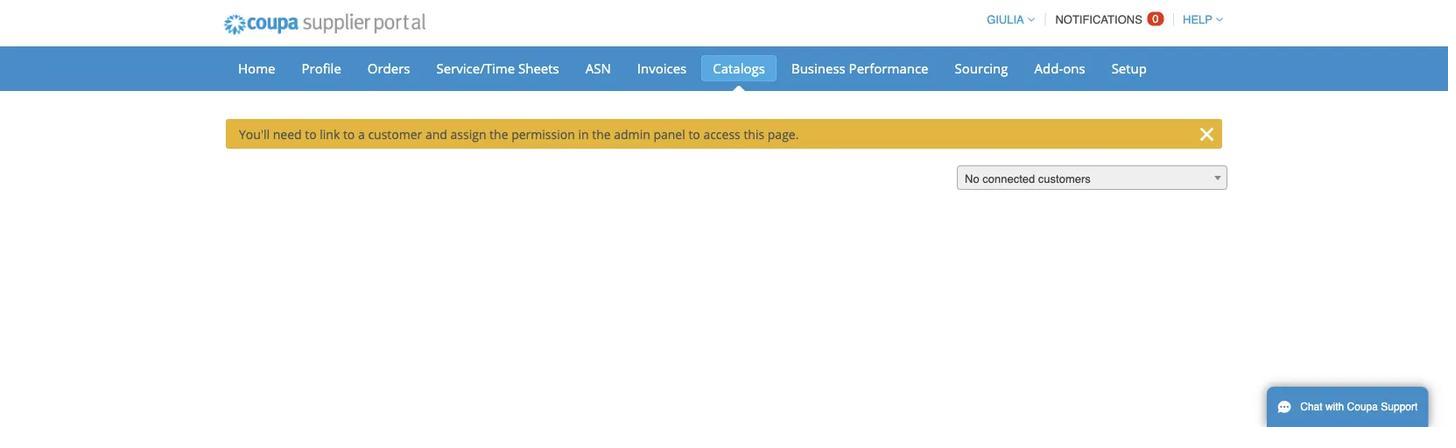 Task type: vqa. For each thing, say whether or not it's contained in the screenshot.
Search text box
no



Task type: describe. For each thing, give the bounding box(es) containing it.
home
[[238, 59, 275, 77]]

business
[[791, 59, 845, 77]]

a
[[358, 126, 365, 142]]

panel
[[653, 126, 685, 142]]

support
[[1381, 401, 1418, 413]]

this
[[744, 126, 764, 142]]

access
[[703, 126, 740, 142]]

customer
[[368, 126, 422, 142]]

performance
[[849, 59, 928, 77]]

page.
[[768, 126, 799, 142]]

asn link
[[574, 55, 622, 81]]

permission
[[511, 126, 575, 142]]

orders link
[[356, 55, 422, 81]]

setup link
[[1100, 55, 1158, 81]]

service/time sheets
[[436, 59, 559, 77]]

and
[[425, 126, 447, 142]]

1 the from the left
[[489, 126, 508, 142]]

service/time sheets link
[[425, 55, 571, 81]]

service/time
[[436, 59, 515, 77]]

2 the from the left
[[592, 126, 611, 142]]

catalogs
[[713, 59, 765, 77]]

need
[[273, 126, 302, 142]]

sheets
[[518, 59, 559, 77]]

business performance
[[791, 59, 928, 77]]

chat
[[1300, 401, 1322, 413]]

assign
[[450, 126, 486, 142]]

you'll need to link to a customer and assign the permission in the admin panel to access this page.
[[239, 126, 799, 142]]

admin
[[614, 126, 650, 142]]

invoices
[[637, 59, 687, 77]]

you'll
[[239, 126, 270, 142]]

orders
[[368, 59, 410, 77]]

profile
[[302, 59, 341, 77]]

with
[[1325, 401, 1344, 413]]



Task type: locate. For each thing, give the bounding box(es) containing it.
ons
[[1063, 59, 1085, 77]]

invoices link
[[626, 55, 698, 81]]

sourcing
[[955, 59, 1008, 77]]

the
[[489, 126, 508, 142], [592, 126, 611, 142]]

to right panel
[[688, 126, 700, 142]]

1 horizontal spatial to
[[343, 126, 355, 142]]

chat with coupa support
[[1300, 401, 1418, 413]]

1 horizontal spatial the
[[592, 126, 611, 142]]

to
[[305, 126, 317, 142], [343, 126, 355, 142], [688, 126, 700, 142]]

add-
[[1034, 59, 1063, 77]]

catalogs link
[[701, 55, 776, 81]]

2 to from the left
[[343, 126, 355, 142]]

profile link
[[290, 55, 353, 81]]

sourcing link
[[943, 55, 1019, 81]]

asn
[[585, 59, 611, 77]]

the right the in
[[592, 126, 611, 142]]

add-ons
[[1034, 59, 1085, 77]]

the right assign
[[489, 126, 508, 142]]

in
[[578, 126, 589, 142]]

2 horizontal spatial to
[[688, 126, 700, 142]]

business performance link
[[780, 55, 940, 81]]

coupa supplier portal image
[[212, 3, 437, 46]]

3 to from the left
[[688, 126, 700, 142]]

home link
[[227, 55, 287, 81]]

add-ons link
[[1023, 55, 1097, 81]]

to left a at the top left of page
[[343, 126, 355, 142]]

0 horizontal spatial the
[[489, 126, 508, 142]]

0 horizontal spatial to
[[305, 126, 317, 142]]

setup
[[1112, 59, 1147, 77]]

1 to from the left
[[305, 126, 317, 142]]

link
[[320, 126, 340, 142]]

to left link
[[305, 126, 317, 142]]

chat with coupa support button
[[1267, 387, 1428, 427]]

coupa
[[1347, 401, 1378, 413]]



